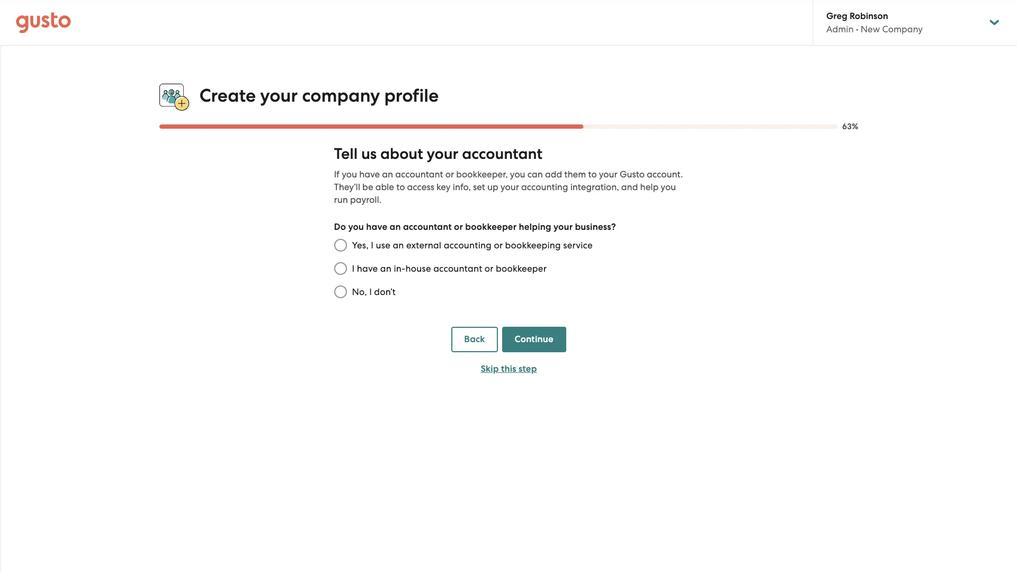 Task type: describe. For each thing, give the bounding box(es) containing it.
2 vertical spatial have
[[357, 263, 378, 274]]

accountant down the "yes, i use an external accounting or bookkeeping service"
[[433, 263, 482, 274]]

yes,
[[352, 240, 369, 251]]

create your company profile
[[199, 85, 439, 106]]

account.
[[647, 169, 683, 180]]

be
[[362, 182, 373, 192]]

don't
[[374, 287, 396, 297]]

i for yes,
[[371, 240, 374, 251]]

no, i don't
[[352, 287, 396, 297]]

admin
[[826, 24, 854, 34]]

an for do
[[390, 222, 401, 233]]

skip
[[481, 364, 499, 375]]

No, I don't radio
[[329, 280, 352, 304]]

yes, i use an external accounting or bookkeeping service
[[352, 240, 593, 251]]

have for have
[[366, 222, 387, 233]]

greg
[[826, 11, 848, 22]]

1 vertical spatial i
[[352, 263, 355, 274]]

info,
[[453, 182, 471, 192]]

Yes, I use an external accounting or bookkeeping service radio
[[329, 234, 352, 257]]

create
[[199, 85, 256, 106]]

1 vertical spatial to
[[396, 182, 405, 192]]

•
[[856, 24, 859, 34]]

can
[[528, 169, 543, 180]]

business?
[[575, 222, 616, 233]]

63%
[[842, 122, 859, 131]]

or down the "yes, i use an external accounting or bookkeeping service"
[[485, 263, 494, 274]]

key
[[437, 182, 451, 192]]

you right do
[[348, 222, 364, 233]]

integration,
[[570, 182, 619, 192]]

about
[[380, 145, 423, 163]]

continue button
[[502, 327, 566, 352]]

continue
[[515, 334, 553, 345]]

back
[[464, 334, 485, 345]]

access
[[407, 182, 434, 192]]

accountant for if you have an accountant or bookkeeper, you can add them to your gusto account. they'll be able to access key info, set up your accounting integration, and help you run payroll.
[[395, 169, 443, 180]]

profile
[[384, 85, 439, 106]]

an for if
[[382, 169, 393, 180]]

home image
[[16, 12, 71, 33]]

accountant for do you have an accountant or bookkeeper helping your business?
[[403, 222, 452, 233]]

or inside if you have an accountant or bookkeeper, you can add them to your gusto account. they'll be able to access key info, set up your accounting integration, and help you run payroll.
[[445, 169, 454, 180]]

skip this step
[[481, 364, 537, 375]]

your up "service"
[[554, 222, 573, 233]]

accounting inside if you have an accountant or bookkeeper, you can add them to your gusto account. they'll be able to access key info, set up your accounting integration, and help you run payroll.
[[521, 182, 568, 192]]

add
[[545, 169, 562, 180]]

do
[[334, 222, 346, 233]]

they'll
[[334, 182, 360, 192]]

0 horizontal spatial accounting
[[444, 240, 492, 251]]

tell
[[334, 145, 358, 163]]

your right up
[[501, 182, 519, 192]]

back link
[[452, 327, 498, 352]]

robinson
[[850, 11, 888, 22]]

1 vertical spatial bookkeeper
[[496, 263, 547, 274]]

your up key
[[427, 145, 458, 163]]

this
[[501, 364, 516, 375]]

an left the in-
[[380, 263, 392, 274]]

if you have an accountant or bookkeeper, you can add them to your gusto account. they'll be able to access key info, set up your accounting integration, and help you run payroll.
[[334, 169, 683, 205]]

you down account.
[[661, 182, 676, 192]]

use
[[376, 240, 390, 251]]

bookkeeping
[[505, 240, 561, 251]]

company
[[882, 24, 923, 34]]



Task type: locate. For each thing, give the bounding box(es) containing it.
have up the "be"
[[359, 169, 380, 180]]

step
[[519, 364, 537, 375]]

accountant
[[462, 145, 542, 163], [395, 169, 443, 180], [403, 222, 452, 233], [433, 263, 482, 274]]

skip this step button
[[452, 357, 566, 382]]

i for no,
[[369, 287, 372, 297]]

accountant inside if you have an accountant or bookkeeper, you can add them to your gusto account. they'll be able to access key info, set up your accounting integration, and help you run payroll.
[[395, 169, 443, 180]]

helping
[[519, 222, 551, 233]]

able
[[375, 182, 394, 192]]

tell us about your accountant
[[334, 145, 542, 163]]

no,
[[352, 287, 367, 297]]

have inside if you have an accountant or bookkeeper, you can add them to your gusto account. they'll be able to access key info, set up your accounting integration, and help you run payroll.
[[359, 169, 380, 180]]

accounting
[[521, 182, 568, 192], [444, 240, 492, 251]]

you left can
[[510, 169, 525, 180]]

bookkeeper down the bookkeeping
[[496, 263, 547, 274]]

2 vertical spatial i
[[369, 287, 372, 297]]

set
[[473, 182, 485, 192]]

accountant up bookkeeper,
[[462, 145, 542, 163]]

1 horizontal spatial to
[[588, 169, 597, 180]]

or
[[445, 169, 454, 180], [454, 222, 463, 233], [494, 240, 503, 251], [485, 263, 494, 274]]

an
[[382, 169, 393, 180], [390, 222, 401, 233], [393, 240, 404, 251], [380, 263, 392, 274]]

an inside if you have an accountant or bookkeeper, you can add them to your gusto account. they'll be able to access key info, set up your accounting integration, and help you run payroll.
[[382, 169, 393, 180]]

have up no, i don't at bottom left
[[357, 263, 378, 274]]

company
[[302, 85, 380, 106]]

0 vertical spatial accounting
[[521, 182, 568, 192]]

1 horizontal spatial accounting
[[521, 182, 568, 192]]

0 vertical spatial have
[[359, 169, 380, 180]]

i up no,
[[352, 263, 355, 274]]

to right able
[[396, 182, 405, 192]]

service
[[563, 240, 593, 251]]

and
[[621, 182, 638, 192]]

an right use
[[393, 240, 404, 251]]

accounting down add
[[521, 182, 568, 192]]

i left use
[[371, 240, 374, 251]]

accountant for tell us about your accountant
[[462, 145, 542, 163]]

accountant up external
[[403, 222, 452, 233]]

or up the "yes, i use an external accounting or bookkeeping service"
[[454, 222, 463, 233]]

external
[[406, 240, 441, 251]]

an up use
[[390, 222, 401, 233]]

help
[[640, 182, 659, 192]]

gusto
[[620, 169, 645, 180]]

in-
[[394, 263, 406, 274]]

0 vertical spatial to
[[588, 169, 597, 180]]

if
[[334, 169, 340, 180]]

you right if
[[342, 169, 357, 180]]

your right create
[[260, 85, 298, 106]]

1 vertical spatial have
[[366, 222, 387, 233]]

to up integration,
[[588, 169, 597, 180]]

or up key
[[445, 169, 454, 180]]

bookkeeper,
[[456, 169, 508, 180]]

up
[[487, 182, 498, 192]]

your up integration,
[[599, 169, 618, 180]]

an up able
[[382, 169, 393, 180]]

greg robinson admin • new company
[[826, 11, 923, 34]]

bookkeeper
[[465, 222, 517, 233], [496, 263, 547, 274]]

accounting down do you have an accountant or bookkeeper helping your business?
[[444, 240, 492, 251]]

to
[[588, 169, 597, 180], [396, 182, 405, 192]]

an for yes,
[[393, 240, 404, 251]]

payroll.
[[350, 195, 381, 205]]

I have an in-house accountant or bookkeeper radio
[[329, 257, 352, 280]]

0 vertical spatial i
[[371, 240, 374, 251]]

have up use
[[366, 222, 387, 233]]

i
[[371, 240, 374, 251], [352, 263, 355, 274], [369, 287, 372, 297]]

them
[[564, 169, 586, 180]]

run
[[334, 195, 348, 205]]

accountant up access
[[395, 169, 443, 180]]

new
[[861, 24, 880, 34]]

0 vertical spatial bookkeeper
[[465, 222, 517, 233]]

1 vertical spatial accounting
[[444, 240, 492, 251]]

0 horizontal spatial to
[[396, 182, 405, 192]]

have
[[359, 169, 380, 180], [366, 222, 387, 233], [357, 263, 378, 274]]

bookkeeper up the "yes, i use an external accounting or bookkeeping service"
[[465, 222, 517, 233]]

you
[[342, 169, 357, 180], [510, 169, 525, 180], [661, 182, 676, 192], [348, 222, 364, 233]]

do you have an accountant or bookkeeper helping your business?
[[334, 222, 616, 233]]

your
[[260, 85, 298, 106], [427, 145, 458, 163], [599, 169, 618, 180], [501, 182, 519, 192], [554, 222, 573, 233]]

i right no,
[[369, 287, 372, 297]]

or down do you have an accountant or bookkeeper helping your business?
[[494, 240, 503, 251]]

i have an in-house accountant or bookkeeper
[[352, 263, 547, 274]]

have for about
[[359, 169, 380, 180]]

us
[[361, 145, 377, 163]]

house
[[406, 263, 431, 274]]



Task type: vqa. For each thing, say whether or not it's contained in the screenshot.
'Visit the Help Center to learn more about not being able to run payroll.'
no



